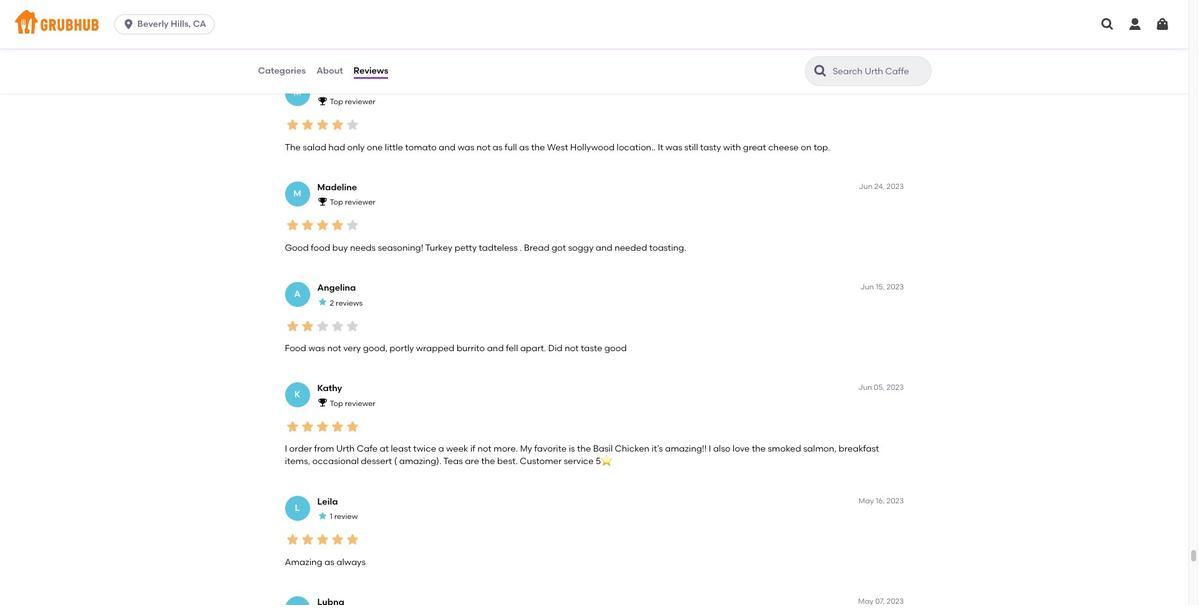 Task type: describe. For each thing, give the bounding box(es) containing it.
breakfast
[[839, 444, 880, 455]]

.
[[520, 243, 522, 253]]

beverly
[[137, 19, 169, 29]]

jun 30, 2023
[[859, 82, 904, 90]]

tasty
[[701, 142, 722, 153]]

portly
[[390, 343, 414, 354]]

1 horizontal spatial was
[[458, 142, 475, 153]]

jun 05, 2023
[[859, 383, 904, 392]]

categories button
[[258, 49, 307, 94]]

favorite
[[535, 444, 567, 455]]

2 horizontal spatial as
[[519, 142, 529, 153]]

about button
[[316, 49, 344, 94]]

top reviewer for urth
[[330, 399, 376, 408]]

2023 for west
[[887, 82, 904, 90]]

items,
[[285, 457, 310, 467]]

on
[[801, 142, 812, 153]]

amazing as always
[[285, 557, 366, 568]]

hills,
[[171, 19, 191, 29]]

may
[[859, 497, 874, 506]]

2 horizontal spatial and
[[596, 243, 613, 253]]

about
[[317, 65, 343, 76]]

madeline for had
[[317, 82, 357, 92]]

at
[[380, 444, 389, 455]]

reviewer for only
[[345, 98, 376, 106]]

top for from
[[330, 399, 343, 408]]

my
[[520, 444, 533, 455]]

love
[[733, 444, 750, 455]]

a
[[294, 289, 301, 300]]

soggy
[[568, 243, 594, 253]]

good
[[605, 343, 627, 354]]

west
[[547, 142, 568, 153]]

2 reviews
[[330, 299, 363, 308]]

chicken
[[615, 444, 650, 455]]

only
[[347, 142, 365, 153]]

the
[[285, 142, 301, 153]]

trophy icon image for salad
[[317, 96, 327, 106]]

2023 for favorite
[[887, 383, 904, 392]]

dessert
[[361, 457, 392, 467]]

one
[[367, 142, 383, 153]]

very
[[343, 343, 361, 354]]

petty
[[455, 243, 477, 253]]

cafe
[[357, 444, 378, 455]]

5⭐️
[[596, 457, 613, 467]]

may 16, 2023
[[859, 497, 904, 506]]

the salad had only one little tomato and was not as full as the west hollywood location..  it was still tasty with great cheese on top.
[[285, 142, 831, 153]]

tadteless
[[479, 243, 518, 253]]

if
[[471, 444, 476, 455]]

reviewer for urth
[[345, 399, 376, 408]]

customer
[[520, 457, 562, 467]]

1 i from the left
[[285, 444, 287, 455]]

seasoning!
[[378, 243, 424, 253]]

burrito
[[457, 343, 485, 354]]

amazing).
[[399, 457, 442, 467]]

amazing!!
[[665, 444, 707, 455]]

0 vertical spatial and
[[439, 142, 456, 153]]

top.
[[814, 142, 831, 153]]

angelina
[[317, 283, 356, 293]]

review
[[334, 513, 358, 521]]

2 horizontal spatial was
[[666, 142, 683, 153]]

turkey
[[425, 243, 453, 253]]

not left full
[[477, 142, 491, 153]]

categories
[[258, 65, 306, 76]]

hollywood
[[571, 142, 615, 153]]

jun 24, 2023
[[859, 182, 904, 191]]

jun for the salad had only one little tomato and was not as full as the west hollywood location..  it was still tasty with great cheese on top.
[[859, 82, 873, 90]]

had
[[329, 142, 345, 153]]

2 i from the left
[[709, 444, 711, 455]]

jun for i order from urth cafe at least twice a week if not more. my favorite is the basil chicken it's amazing!! i also love the smoked salmon, breakfast items, occasional dessert ( amazing). teas are the best. customer service 5⭐️
[[859, 383, 873, 392]]

madeline for buy
[[317, 182, 357, 193]]

toasting.
[[650, 243, 687, 253]]

good
[[285, 243, 309, 253]]

location..
[[617, 142, 656, 153]]

Search Urth Caffe search field
[[832, 66, 927, 77]]

from
[[314, 444, 334, 455]]

jun for food was not very good, portly wrapped burrito and fell apart. did not taste good
[[861, 283, 874, 292]]

(
[[394, 457, 397, 467]]

food
[[285, 343, 306, 354]]

the right is
[[577, 444, 591, 455]]

2
[[330, 299, 334, 308]]

0 vertical spatial a
[[318, 41, 324, 52]]

not left "very"
[[327, 343, 341, 354]]

m for good
[[294, 188, 301, 199]]

cheese
[[769, 142, 799, 153]]

taste
[[581, 343, 603, 354]]

amazing
[[285, 557, 323, 568]]

1 horizontal spatial as
[[493, 142, 503, 153]]

05,
[[874, 383, 885, 392]]

it
[[658, 142, 664, 153]]

week
[[446, 444, 468, 455]]



Task type: locate. For each thing, give the bounding box(es) containing it.
still
[[685, 142, 698, 153]]

a inside i order from urth cafe at least twice a week if not more. my favorite is the basil chicken it's amazing!! i also love the smoked salmon, breakfast items, occasional dessert ( amazing). teas are the best. customer service 5⭐️
[[439, 444, 444, 455]]

top down kathy
[[330, 399, 343, 408]]

service
[[564, 457, 594, 467]]

as right full
[[519, 142, 529, 153]]

twice
[[414, 444, 436, 455]]

1 vertical spatial a
[[439, 444, 444, 455]]

jun left 24,
[[859, 182, 873, 191]]

urth
[[336, 444, 355, 455]]

food
[[311, 243, 330, 253]]

jun 15, 2023
[[861, 283, 904, 292]]

beverly hills, ca button
[[114, 14, 219, 34]]

top reviewer down reviews button
[[330, 98, 376, 106]]

top for had
[[330, 98, 343, 106]]

a left week
[[439, 444, 444, 455]]

salmon,
[[804, 444, 837, 455]]

2023 right 16,
[[887, 497, 904, 506]]

ca
[[193, 19, 206, 29]]

2 vertical spatial trophy icon image
[[317, 398, 327, 408]]

3 top reviewer from the top
[[330, 399, 376, 408]]

top down about "button"
[[330, 98, 343, 106]]

it's
[[652, 444, 663, 455]]

needed
[[615, 243, 648, 253]]

2 reviewer from the top
[[345, 198, 376, 207]]

reviews
[[354, 65, 389, 76]]

1 vertical spatial and
[[596, 243, 613, 253]]

2023 for good
[[887, 283, 904, 292]]

top for buy
[[330, 198, 343, 207]]

full
[[505, 142, 517, 153]]

bread
[[524, 243, 550, 253]]

m down the categories
[[294, 88, 301, 98]]

1 horizontal spatial a
[[439, 444, 444, 455]]

trophy icon image for food
[[317, 197, 327, 207]]

and left fell
[[487, 343, 504, 354]]

apart.
[[520, 343, 546, 354]]

1 vertical spatial madeline
[[317, 182, 357, 193]]

1 top from the top
[[330, 98, 343, 106]]

0 horizontal spatial was
[[309, 343, 325, 354]]

jun left the '05,'
[[859, 383, 873, 392]]

top
[[330, 98, 343, 106], [330, 198, 343, 207], [330, 399, 343, 408]]

was left full
[[458, 142, 475, 153]]

3 top from the top
[[330, 399, 343, 408]]

not
[[477, 142, 491, 153], [327, 343, 341, 354], [565, 343, 579, 354], [478, 444, 492, 455]]

was right it
[[666, 142, 683, 153]]

trophy icon image up the food
[[317, 197, 327, 207]]

more.
[[494, 444, 518, 455]]

and right soggy
[[596, 243, 613, 253]]

as left always in the bottom left of the page
[[325, 557, 335, 568]]

not right did on the bottom
[[565, 343, 579, 354]]

top reviewer for only
[[330, 98, 376, 106]]

1 madeline from the top
[[317, 82, 357, 92]]

1 reviewer from the top
[[345, 98, 376, 106]]

2023 right the '05,'
[[887, 383, 904, 392]]

star icon image
[[285, 118, 300, 132], [300, 118, 315, 132], [315, 118, 330, 132], [330, 118, 345, 132], [345, 118, 360, 132], [285, 218, 300, 233], [300, 218, 315, 233], [315, 218, 330, 233], [330, 218, 345, 233], [345, 218, 360, 233], [317, 297, 327, 307], [285, 319, 300, 334], [300, 319, 315, 334], [315, 319, 330, 334], [330, 319, 345, 334], [345, 319, 360, 334], [285, 419, 300, 434], [300, 419, 315, 434], [315, 419, 330, 434], [330, 419, 345, 434], [345, 419, 360, 434], [317, 511, 327, 521], [285, 533, 300, 548], [300, 533, 315, 548], [315, 533, 330, 548], [330, 533, 345, 548], [345, 533, 360, 548]]

the right are
[[481, 457, 495, 467]]

least
[[391, 444, 411, 455]]

1 vertical spatial top reviewer
[[330, 198, 376, 207]]

1 top reviewer from the top
[[330, 98, 376, 106]]

m
[[294, 88, 301, 98], [294, 188, 301, 199]]

reviewer down reviews button
[[345, 98, 376, 106]]

not right if
[[478, 444, 492, 455]]

2 vertical spatial top
[[330, 399, 343, 408]]

svg image inside beverly hills, ca button
[[122, 18, 135, 31]]

4 2023 from the top
[[887, 383, 904, 392]]

i left order
[[285, 444, 287, 455]]

reviewer for needs
[[345, 198, 376, 207]]

wrapped
[[416, 343, 455, 354]]

are
[[465, 457, 479, 467]]

trophy icon image for order
[[317, 398, 327, 408]]

main navigation navigation
[[0, 0, 1189, 49]]

1 vertical spatial m
[[294, 188, 301, 199]]

little
[[385, 142, 403, 153]]

reviewer up needs
[[345, 198, 376, 207]]

2023 right 15,
[[887, 283, 904, 292]]

5 2023 from the top
[[887, 497, 904, 506]]

sandwich
[[326, 41, 367, 52]]

jun left 15,
[[861, 283, 874, 292]]

2 2023 from the top
[[887, 182, 904, 191]]

2 top reviewer from the top
[[330, 198, 376, 207]]

1 horizontal spatial i
[[709, 444, 711, 455]]

good,
[[363, 343, 388, 354]]

1 horizontal spatial and
[[487, 343, 504, 354]]

buy
[[333, 243, 348, 253]]

trophy icon image down about "button"
[[317, 96, 327, 106]]

did
[[549, 343, 563, 354]]

reviews
[[336, 299, 363, 308]]

basil
[[593, 444, 613, 455]]

m down the
[[294, 188, 301, 199]]

0 vertical spatial reviewer
[[345, 98, 376, 106]]

0 horizontal spatial as
[[325, 557, 335, 568]]

with
[[724, 142, 741, 153]]

top up 'buy'
[[330, 198, 343, 207]]

and
[[439, 142, 456, 153], [596, 243, 613, 253], [487, 343, 504, 354]]

2 vertical spatial and
[[487, 343, 504, 354]]

teas
[[444, 457, 463, 467]]

order
[[289, 444, 312, 455]]

missing
[[285, 41, 316, 52]]

3 trophy icon image from the top
[[317, 398, 327, 408]]

leila
[[317, 497, 338, 507]]

16,
[[876, 497, 885, 506]]

smoked
[[768, 444, 802, 455]]

good food buy needs seasoning! turkey petty tadteless . bread got soggy and needed toasting.
[[285, 243, 687, 253]]

got
[[552, 243, 566, 253]]

0 vertical spatial trophy icon image
[[317, 96, 327, 106]]

1 review
[[330, 513, 358, 521]]

2 vertical spatial top reviewer
[[330, 399, 376, 408]]

the
[[531, 142, 545, 153], [577, 444, 591, 455], [752, 444, 766, 455], [481, 457, 495, 467]]

was right the food
[[309, 343, 325, 354]]

1
[[330, 513, 333, 521]]

kathy
[[317, 383, 342, 394]]

svg image
[[1101, 17, 1116, 32], [1128, 17, 1143, 32], [1156, 17, 1171, 32], [122, 18, 135, 31]]

2 top from the top
[[330, 198, 343, 207]]

madeline down had on the top
[[317, 182, 357, 193]]

tomato
[[405, 142, 437, 153]]

reviewer up cafe
[[345, 399, 376, 408]]

not inside i order from urth cafe at least twice a week if not more. my favorite is the basil chicken it's amazing!! i also love the smoked salmon, breakfast items, occasional dessert ( amazing). teas are the best. customer service 5⭐️
[[478, 444, 492, 455]]

top reviewer up needs
[[330, 198, 376, 207]]

madeline down about
[[317, 82, 357, 92]]

the left west
[[531, 142, 545, 153]]

great
[[743, 142, 767, 153]]

24,
[[875, 182, 885, 191]]

always
[[337, 557, 366, 568]]

1 vertical spatial top
[[330, 198, 343, 207]]

trophy icon image
[[317, 96, 327, 106], [317, 197, 327, 207], [317, 398, 327, 408]]

2023
[[887, 82, 904, 90], [887, 182, 904, 191], [887, 283, 904, 292], [887, 383, 904, 392], [887, 497, 904, 506]]

and right tomato
[[439, 142, 456, 153]]

jun for good food buy needs seasoning! turkey petty tadteless . bread got soggy and needed toasting.
[[859, 182, 873, 191]]

2 m from the top
[[294, 188, 301, 199]]

2 vertical spatial reviewer
[[345, 399, 376, 408]]

0 vertical spatial madeline
[[317, 82, 357, 92]]

is
[[569, 444, 575, 455]]

i order from urth cafe at least twice a week if not more. my favorite is the basil chicken it's amazing!! i also love the smoked salmon, breakfast items, occasional dessert ( amazing). teas are the best. customer service 5⭐️
[[285, 444, 880, 467]]

was
[[458, 142, 475, 153], [666, 142, 683, 153], [309, 343, 325, 354]]

1 m from the top
[[294, 88, 301, 98]]

top reviewer for needs
[[330, 198, 376, 207]]

3 reviewer from the top
[[345, 399, 376, 408]]

missing a sandwich
[[285, 41, 367, 52]]

trophy icon image down kathy
[[317, 398, 327, 408]]

i left also
[[709, 444, 711, 455]]

1 trophy icon image from the top
[[317, 96, 327, 106]]

top reviewer down kathy
[[330, 399, 376, 408]]

occasional
[[312, 457, 359, 467]]

reviews button
[[353, 49, 389, 94]]

2023 for toasting.
[[887, 182, 904, 191]]

1 vertical spatial reviewer
[[345, 198, 376, 207]]

the right love
[[752, 444, 766, 455]]

i
[[285, 444, 287, 455], [709, 444, 711, 455]]

2 madeline from the top
[[317, 182, 357, 193]]

0 vertical spatial m
[[294, 88, 301, 98]]

3 2023 from the top
[[887, 283, 904, 292]]

0 horizontal spatial i
[[285, 444, 287, 455]]

0 vertical spatial top
[[330, 98, 343, 106]]

1 2023 from the top
[[887, 82, 904, 90]]

best.
[[497, 457, 518, 467]]

fell
[[506, 343, 518, 354]]

top reviewer
[[330, 98, 376, 106], [330, 198, 376, 207], [330, 399, 376, 408]]

0 horizontal spatial a
[[318, 41, 324, 52]]

2 trophy icon image from the top
[[317, 197, 327, 207]]

a right missing
[[318, 41, 324, 52]]

a
[[318, 41, 324, 52], [439, 444, 444, 455]]

2023 right 30,
[[887, 82, 904, 90]]

jun left 30,
[[859, 82, 873, 90]]

2023 right 24,
[[887, 182, 904, 191]]

0 vertical spatial top reviewer
[[330, 98, 376, 106]]

1 vertical spatial trophy icon image
[[317, 197, 327, 207]]

k
[[295, 390, 300, 400]]

needs
[[350, 243, 376, 253]]

also
[[714, 444, 731, 455]]

30,
[[874, 82, 885, 90]]

search icon image
[[813, 64, 828, 79]]

0 horizontal spatial and
[[439, 142, 456, 153]]

as left full
[[493, 142, 503, 153]]

salad
[[303, 142, 326, 153]]

m for the
[[294, 88, 301, 98]]



Task type: vqa. For each thing, say whether or not it's contained in the screenshot.
Teas
yes



